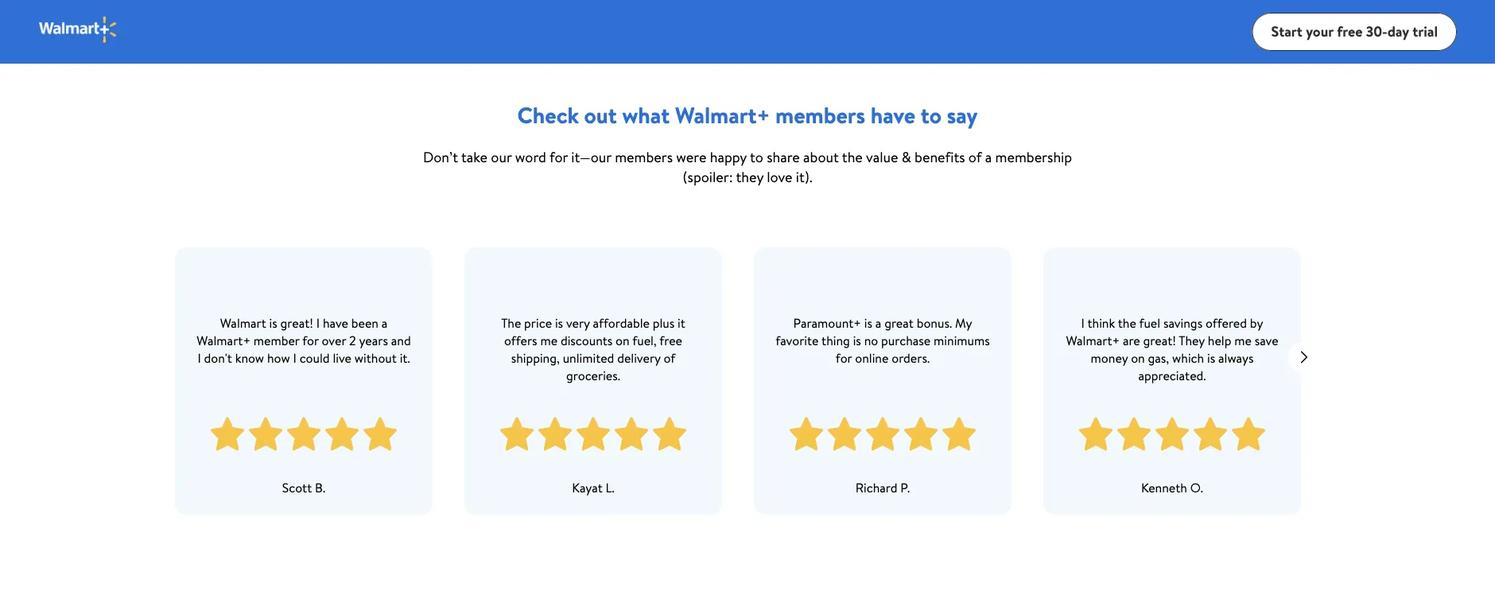 Task type: locate. For each thing, give the bounding box(es) containing it.
1 horizontal spatial on
[[1132, 349, 1146, 366]]

on inside i think the fuel savings offered by walmart+ are great! they help me save money on gas, which is always appreciated.
[[1132, 349, 1146, 366]]

0 vertical spatial free
[[1338, 22, 1363, 41]]

1 horizontal spatial me
[[1235, 331, 1252, 349]]

is
[[269, 314, 278, 331], [555, 314, 563, 331], [865, 314, 873, 331], [854, 331, 862, 349], [1208, 349, 1216, 366]]

free
[[1338, 22, 1363, 41], [660, 331, 683, 349]]

stars image up kayat l.
[[498, 409, 689, 460]]

1 horizontal spatial the
[[1119, 314, 1137, 331]]

i right how
[[293, 349, 297, 366]]

0 horizontal spatial free
[[660, 331, 683, 349]]

a left 'membership'
[[986, 147, 992, 167]]

to
[[921, 99, 942, 130], [750, 147, 764, 167]]

0 horizontal spatial to
[[750, 147, 764, 167]]

always
[[1219, 349, 1254, 366]]

2
[[349, 331, 356, 349]]

is inside the price is very affordable plus it offers me discounts on fuel, free shipping, unlimited delivery of groceries.
[[555, 314, 563, 331]]

on inside the price is very affordable plus it offers me discounts on fuel, free shipping, unlimited delivery of groceries.
[[616, 331, 630, 349]]

0 horizontal spatial walmart+
[[197, 331, 251, 349]]

of
[[969, 147, 982, 167], [664, 349, 676, 366]]

of inside don't take our word for it—our members were happy to share about the value & benefits of a membership (spoiler: they love it).
[[969, 147, 982, 167]]

it
[[678, 314, 686, 331]]

0 vertical spatial the
[[843, 147, 863, 167]]

the
[[843, 147, 863, 167], [1119, 314, 1137, 331]]

over
[[322, 331, 346, 349]]

have
[[871, 99, 916, 130], [323, 314, 348, 331]]

walmart is great! i have been a walmart+ member for over 2 years and i don't know how i could live without it.
[[197, 314, 411, 366]]

stars image for richard
[[788, 409, 979, 460]]

great! up could
[[281, 314, 313, 331]]

0 horizontal spatial great!
[[281, 314, 313, 331]]

1 me from the left
[[541, 331, 558, 349]]

2 horizontal spatial for
[[836, 349, 853, 366]]

0 vertical spatial have
[[871, 99, 916, 130]]

start your free 30-day trial button
[[1253, 13, 1458, 51]]

the left fuel
[[1119, 314, 1137, 331]]

which
[[1173, 349, 1205, 366]]

me right offers
[[541, 331, 558, 349]]

minimums
[[934, 331, 990, 349]]

0 horizontal spatial of
[[664, 349, 676, 366]]

of inside the price is very affordable plus it offers me discounts on fuel, free shipping, unlimited delivery of groceries.
[[664, 349, 676, 366]]

1 horizontal spatial have
[[871, 99, 916, 130]]

members inside don't take our word for it—our members were happy to share about the value & benefits of a membership (spoiler: they love it).
[[615, 147, 673, 167]]

free inside the price is very affordable plus it offers me discounts on fuel, free shipping, unlimited delivery of groceries.
[[660, 331, 683, 349]]

on left gas,
[[1132, 349, 1146, 366]]

2 horizontal spatial a
[[986, 147, 992, 167]]

1 horizontal spatial of
[[969, 147, 982, 167]]

0 horizontal spatial members
[[615, 147, 673, 167]]

1 horizontal spatial members
[[776, 99, 866, 130]]

great! inside i think the fuel savings offered by walmart+ are great! they help me save money on gas, which is always appreciated.
[[1144, 331, 1177, 349]]

affordable
[[593, 314, 650, 331]]

1 horizontal spatial a
[[876, 314, 882, 331]]

save
[[1255, 331, 1279, 349]]

me
[[541, 331, 558, 349], [1235, 331, 1252, 349]]

walmart+ inside walmart is great! i have been a walmart+ member for over 2 years and i don't know how i could live without it.
[[197, 331, 251, 349]]

walmart+ left are
[[1067, 331, 1120, 349]]

1 stars image from the left
[[208, 409, 399, 460]]

trial
[[1413, 22, 1439, 41]]

walmart+ for i think the fuel savings offered by walmart+ are great! they help me save money on gas, which is always appreciated.
[[1067, 331, 1120, 349]]

free right "fuel," at left bottom
[[660, 331, 683, 349]]

on
[[616, 331, 630, 349], [1132, 349, 1146, 366]]

me right "help"
[[1235, 331, 1252, 349]]

1 vertical spatial members
[[615, 147, 673, 167]]

1 horizontal spatial great!
[[1144, 331, 1177, 349]]

to left share
[[750, 147, 764, 167]]

have inside walmart is great! i have been a walmart+ member for over 2 years and i don't know how i could live without it.
[[323, 314, 348, 331]]

were
[[677, 147, 707, 167]]

what
[[623, 99, 670, 130]]

happy
[[710, 147, 747, 167]]

1 horizontal spatial walmart+
[[676, 99, 770, 130]]

years
[[359, 331, 388, 349]]

a right been
[[382, 314, 388, 331]]

to left say
[[921, 99, 942, 130]]

is left "very"
[[555, 314, 563, 331]]

for left the online
[[836, 349, 853, 366]]

a
[[986, 147, 992, 167], [382, 314, 388, 331], [876, 314, 882, 331]]

i left don't
[[198, 349, 201, 366]]

it.
[[400, 349, 410, 366]]

don't
[[423, 147, 458, 167]]

scott b.
[[282, 479, 326, 496]]

for inside don't take our word for it—our members were happy to share about the value & benefits of a membership (spoiler: they love it).
[[550, 147, 568, 167]]

plus
[[653, 314, 675, 331]]

take
[[461, 147, 488, 167]]

2 horizontal spatial walmart+
[[1067, 331, 1120, 349]]

live
[[333, 349, 352, 366]]

on left "fuel," at left bottom
[[616, 331, 630, 349]]

delivery
[[618, 349, 661, 366]]

members down what
[[615, 147, 673, 167]]

0 horizontal spatial the
[[843, 147, 863, 167]]

i inside i think the fuel savings offered by walmart+ are great! they help me save money on gas, which is always appreciated.
[[1082, 314, 1085, 331]]

0 horizontal spatial have
[[323, 314, 348, 331]]

price
[[524, 314, 552, 331]]

paramount+
[[794, 314, 862, 331]]

0 horizontal spatial for
[[303, 331, 319, 349]]

is right "walmart"
[[269, 314, 278, 331]]

savings claim image
[[748, 0, 1321, 58]]

discounts
[[561, 331, 613, 349]]

of right "fuel," at left bottom
[[664, 349, 676, 366]]

the left value
[[843, 147, 863, 167]]

(spoiler:
[[683, 167, 733, 187]]

offered
[[1206, 314, 1248, 331]]

for
[[550, 147, 568, 167], [303, 331, 319, 349], [836, 349, 853, 366]]

a inside paramount+ is a great bonus. my favorite thing is no purchase minimums for online orders.
[[876, 314, 882, 331]]

orders.
[[892, 349, 930, 366]]

great! inside walmart is great! i have been a walmart+ member for over 2 years and i don't know how i could live without it.
[[281, 314, 313, 331]]

1 vertical spatial of
[[664, 349, 676, 366]]

a left great
[[876, 314, 882, 331]]

is right which on the bottom of the page
[[1208, 349, 1216, 366]]

great! right are
[[1144, 331, 1177, 349]]

great!
[[281, 314, 313, 331], [1144, 331, 1177, 349]]

to inside don't take our word for it—our members were happy to share about the value & benefits of a membership (spoiler: they love it).
[[750, 147, 764, 167]]

1 horizontal spatial to
[[921, 99, 942, 130]]

4 stars image from the left
[[1077, 409, 1268, 460]]

of right benefits
[[969, 147, 982, 167]]

stars image up kenneth o.
[[1077, 409, 1268, 460]]

don't
[[204, 349, 232, 366]]

scott
[[282, 479, 312, 496]]

3 stars image from the left
[[788, 409, 979, 460]]

great
[[885, 314, 914, 331]]

no
[[865, 331, 879, 349]]

walmart+
[[676, 99, 770, 130], [197, 331, 251, 349], [1067, 331, 1120, 349]]

1 vertical spatial have
[[323, 314, 348, 331]]

stars image
[[208, 409, 399, 460], [498, 409, 689, 460], [788, 409, 979, 460], [1077, 409, 1268, 460]]

kenneth
[[1142, 479, 1188, 496]]

online
[[856, 349, 889, 366]]

0 vertical spatial of
[[969, 147, 982, 167]]

1 vertical spatial free
[[660, 331, 683, 349]]

stars image for scott
[[208, 409, 399, 460]]

members
[[776, 99, 866, 130], [615, 147, 673, 167]]

walmart+ up happy
[[676, 99, 770, 130]]

2 stars image from the left
[[498, 409, 689, 460]]

free inside button
[[1338, 22, 1363, 41]]

o.
[[1191, 479, 1204, 496]]

have left the 2
[[323, 314, 348, 331]]

help
[[1209, 331, 1232, 349]]

0 horizontal spatial on
[[616, 331, 630, 349]]

&
[[902, 147, 912, 167]]

stars image up the scott b.
[[208, 409, 399, 460]]

0 vertical spatial to
[[921, 99, 942, 130]]

richard
[[856, 479, 898, 496]]

for right word
[[550, 147, 568, 167]]

2 me from the left
[[1235, 331, 1252, 349]]

1 horizontal spatial for
[[550, 147, 568, 167]]

free left the 30-
[[1338, 22, 1363, 41]]

walmart+ left member
[[197, 331, 251, 349]]

stars image up richard p. on the bottom
[[788, 409, 979, 460]]

1 horizontal spatial free
[[1338, 22, 1363, 41]]

0 horizontal spatial a
[[382, 314, 388, 331]]

out
[[585, 99, 617, 130]]

walmart+ image
[[38, 16, 118, 44]]

i left think
[[1082, 314, 1085, 331]]

i
[[316, 314, 320, 331], [1082, 314, 1085, 331], [198, 349, 201, 366], [293, 349, 297, 366]]

share
[[767, 147, 800, 167]]

offers
[[504, 331, 538, 349]]

walmart+ inside i think the fuel savings offered by walmart+ are great! they help me save money on gas, which is always appreciated.
[[1067, 331, 1120, 349]]

me inside i think the fuel savings offered by walmart+ are great! they help me save money on gas, which is always appreciated.
[[1235, 331, 1252, 349]]

0 horizontal spatial me
[[541, 331, 558, 349]]

could
[[300, 349, 330, 366]]

1 vertical spatial the
[[1119, 314, 1137, 331]]

have up value
[[871, 99, 916, 130]]

1 vertical spatial to
[[750, 147, 764, 167]]

for left over
[[303, 331, 319, 349]]

of for delivery
[[664, 349, 676, 366]]

l.
[[606, 479, 615, 496]]

members up about
[[776, 99, 866, 130]]



Task type: vqa. For each thing, say whether or not it's contained in the screenshot.
seller's
no



Task type: describe. For each thing, give the bounding box(es) containing it.
day
[[1388, 22, 1410, 41]]

the inside don't take our word for it—our members were happy to share about the value & benefits of a membership (spoiler: they love it).
[[843, 147, 863, 167]]

paramount+ is a great bonus. my favorite thing is no purchase minimums for online orders.
[[776, 314, 990, 366]]

walmart+ for walmart is great! i have been a walmart+ member for over 2 years and i don't know how i could live without it.
[[197, 331, 251, 349]]

i think the fuel savings offered by walmart+ are great! they help me save money on gas, which is always appreciated.
[[1067, 314, 1279, 384]]

unlimited
[[563, 349, 615, 366]]

stars image for kenneth
[[1077, 409, 1268, 460]]

favorite
[[776, 331, 819, 349]]

our
[[491, 147, 512, 167]]

money
[[1091, 349, 1129, 366]]

start your free 30-day trial
[[1272, 22, 1439, 41]]

value
[[867, 147, 899, 167]]

membership
[[996, 147, 1073, 167]]

they
[[736, 167, 764, 187]]

the
[[501, 314, 521, 331]]

richard p.
[[856, 479, 910, 496]]

they
[[1179, 331, 1205, 349]]

a inside walmart is great! i have been a walmart+ member for over 2 years and i don't know how i could live without it.
[[382, 314, 388, 331]]

about
[[804, 147, 839, 167]]

say
[[947, 99, 978, 130]]

fuel,
[[633, 331, 657, 349]]

is left great
[[865, 314, 873, 331]]

shipping,
[[511, 349, 560, 366]]

it—our
[[572, 147, 612, 167]]

30-
[[1367, 22, 1388, 41]]

very
[[566, 314, 590, 331]]

think
[[1088, 314, 1116, 331]]

the inside i think the fuel savings offered by walmart+ are great! they help me save money on gas, which is always appreciated.
[[1119, 314, 1137, 331]]

groceries.
[[567, 366, 621, 384]]

know
[[235, 349, 264, 366]]

savings
[[1164, 314, 1203, 331]]

check
[[518, 99, 579, 130]]

thing
[[822, 331, 850, 349]]

don't take our word for it—our members were happy to share about the value & benefits of a membership (spoiler: they love it).
[[423, 147, 1073, 187]]

the price is very affordable plus it offers me discounts on fuel, free shipping, unlimited delivery of groceries.
[[501, 314, 686, 384]]

0 vertical spatial members
[[776, 99, 866, 130]]

is left no
[[854, 331, 862, 349]]

kayat
[[572, 479, 603, 496]]

it).
[[796, 167, 813, 187]]

for inside walmart is great! i have been a walmart+ member for over 2 years and i don't know how i could live without it.
[[303, 331, 319, 349]]

without
[[355, 349, 397, 366]]

is inside i think the fuel savings offered by walmart+ are great! they help me save money on gas, which is always appreciated.
[[1208, 349, 1216, 366]]

your
[[1307, 22, 1334, 41]]

start
[[1272, 22, 1303, 41]]

fuel
[[1140, 314, 1161, 331]]

purchase
[[882, 331, 931, 349]]

is inside walmart is great! i have been a walmart+ member for over 2 years and i don't know how i could live without it.
[[269, 314, 278, 331]]

kayat l.
[[572, 479, 615, 496]]

been
[[352, 314, 379, 331]]

and
[[391, 331, 411, 349]]

walmart
[[220, 314, 266, 331]]

love
[[767, 167, 793, 187]]

how
[[267, 349, 290, 366]]

p.
[[901, 479, 910, 496]]

b.
[[315, 479, 326, 496]]

word
[[515, 147, 547, 167]]

benefits
[[915, 147, 966, 167]]

my
[[956, 314, 973, 331]]

next slide for default mlp - new walmart plus testimonial 1 module, 9.29.22 list image
[[1289, 341, 1321, 373]]

stars image for kayat
[[498, 409, 689, 460]]

kenneth o.
[[1142, 479, 1204, 496]]

of for benefits
[[969, 147, 982, 167]]

a inside don't take our word for it—our members were happy to share about the value & benefits of a membership (spoiler: they love it).
[[986, 147, 992, 167]]

check out what walmart+ members have to say
[[518, 99, 978, 130]]

for inside paramount+ is a great bonus. my favorite thing is no purchase minimums for online orders.
[[836, 349, 853, 366]]

member
[[254, 331, 300, 349]]

me inside the price is very affordable plus it offers me discounts on fuel, free shipping, unlimited delivery of groceries.
[[541, 331, 558, 349]]

are
[[1123, 331, 1141, 349]]

gas,
[[1149, 349, 1170, 366]]

appreciated.
[[1139, 366, 1207, 384]]

bonus.
[[917, 314, 953, 331]]

whitespace image
[[1042, 515, 1321, 595]]

by
[[1251, 314, 1264, 331]]

i left over
[[316, 314, 320, 331]]



